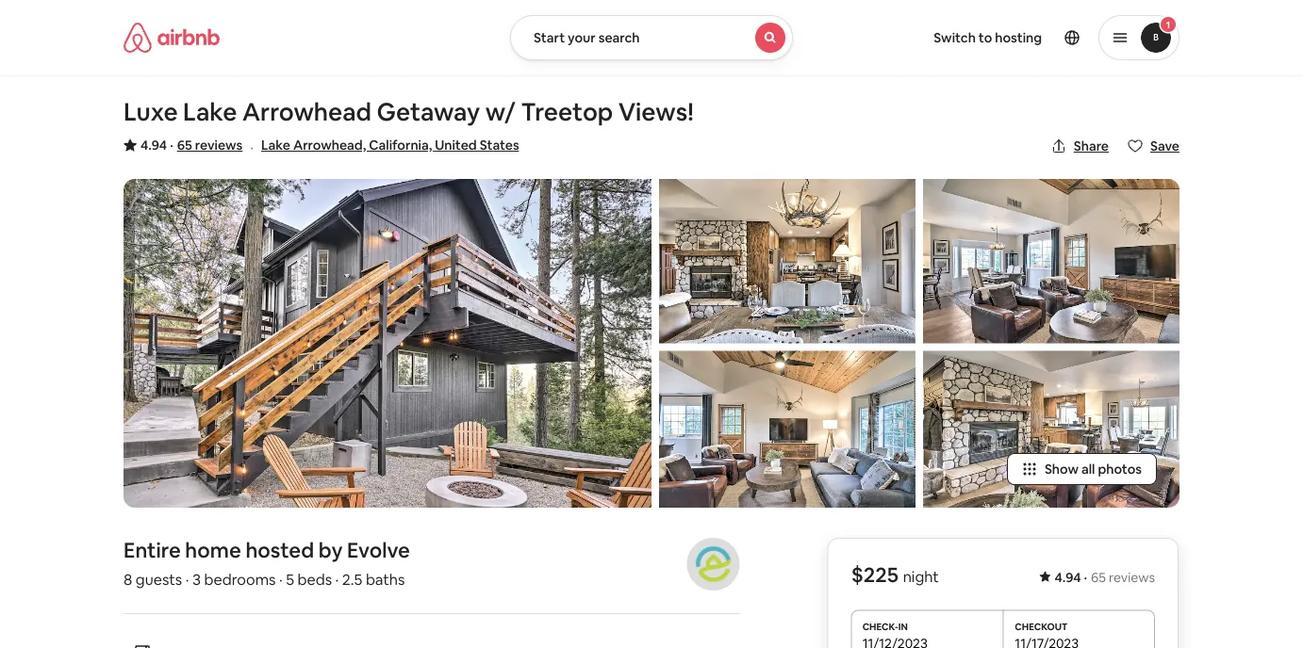 Task type: describe. For each thing, give the bounding box(es) containing it.
8
[[124, 570, 132, 589]]

save
[[1150, 138, 1180, 155]]

1 horizontal spatial 4.94
[[1054, 569, 1081, 586]]

share
[[1074, 138, 1109, 155]]

arrowhead,
[[293, 137, 366, 154]]

main living room | smart tv image
[[923, 179, 1180, 344]]

$225 night
[[851, 562, 939, 589]]

california,
[[369, 137, 432, 154]]

your
[[568, 29, 596, 46]]

1 horizontal spatial 65
[[1091, 569, 1106, 586]]

1 horizontal spatial reviews
[[1109, 569, 1155, 586]]

start your search button
[[510, 15, 793, 60]]

night
[[903, 567, 939, 587]]

0 vertical spatial 4.94 · 65 reviews
[[140, 137, 243, 154]]

search
[[598, 29, 640, 46]]

show
[[1045, 461, 1079, 478]]

0 vertical spatial 4.94
[[140, 137, 167, 154]]

guests
[[136, 570, 182, 589]]

hosted
[[245, 537, 314, 564]]

entire home hosted by evolve 8 guests · 3 bedrooms · 5 beds · 2.5 baths
[[124, 537, 410, 589]]

views!
[[618, 96, 694, 128]]

luxe lake arrowhead getaway w/ treetop views!
[[124, 96, 694, 128]]

lake arrowhead, california, united states button
[[261, 134, 519, 157]]

united
[[435, 137, 477, 154]]

switch
[[934, 29, 976, 46]]

· inside the · lake arrowhead, california, united states
[[250, 137, 254, 157]]

0 horizontal spatial 65
[[177, 137, 192, 154]]

dining area | 1,625-sq-ft home image
[[659, 179, 916, 344]]

65 reviews button
[[177, 136, 243, 155]]

w/
[[485, 96, 516, 128]]

lake arrowhead vacation rental | 3br | 2.5ba | 2 stories | step-free entry image
[[124, 179, 652, 508]]

treetop
[[521, 96, 613, 128]]



Task type: vqa. For each thing, say whether or not it's contained in the screenshot.
the topmost 'huts'
no



Task type: locate. For each thing, give the bounding box(es) containing it.
main living room image
[[659, 351, 916, 508]]

· lake arrowhead, california, united states
[[250, 137, 519, 157]]

by evolve
[[319, 537, 410, 564]]

luxe
[[124, 96, 178, 128]]

hosting
[[995, 29, 1042, 46]]

lake down the arrowhead
[[261, 137, 290, 154]]

lake
[[183, 96, 237, 128], [261, 137, 290, 154]]

1 vertical spatial 4.94 · 65 reviews
[[1054, 569, 1155, 586]]

lake inside the · lake arrowhead, california, united states
[[261, 137, 290, 154]]

4.94
[[140, 137, 167, 154], [1054, 569, 1081, 586]]

entire
[[124, 537, 181, 564]]

0 vertical spatial 65
[[177, 137, 192, 154]]

0 horizontal spatial lake
[[183, 96, 237, 128]]

0 horizontal spatial 4.94 · 65 reviews
[[140, 137, 243, 154]]

beds
[[297, 570, 332, 589]]

65
[[177, 137, 192, 154], [1091, 569, 1106, 586]]

switch to hosting
[[934, 29, 1042, 46]]

1 vertical spatial lake
[[261, 137, 290, 154]]

start your search
[[534, 29, 640, 46]]

main living room | wood-burning fireplace image
[[923, 351, 1180, 508]]

1 vertical spatial 4.94
[[1054, 569, 1081, 586]]

3
[[192, 570, 201, 589]]

lake for arrowhead
[[183, 96, 237, 128]]

1 vertical spatial reviews
[[1109, 569, 1155, 586]]

share button
[[1044, 130, 1116, 162]]

1 horizontal spatial lake
[[261, 137, 290, 154]]

0 horizontal spatial 4.94
[[140, 137, 167, 154]]

1 vertical spatial 65
[[1091, 569, 1106, 586]]

home
[[185, 537, 241, 564]]

0 vertical spatial lake
[[183, 96, 237, 128]]

states
[[480, 137, 519, 154]]

$225
[[851, 562, 899, 589]]

bedrooms
[[204, 570, 276, 589]]

profile element
[[816, 0, 1180, 75]]

0 horizontal spatial reviews
[[195, 137, 243, 154]]

show all photos
[[1045, 461, 1142, 478]]

5
[[286, 570, 294, 589]]

1 horizontal spatial 4.94 · 65 reviews
[[1054, 569, 1155, 586]]

switch to hosting link
[[922, 18, 1053, 58]]

Start your search search field
[[510, 15, 793, 60]]

show all photos button
[[1007, 453, 1157, 485]]

lake for arrowhead,
[[261, 137, 290, 154]]

1
[[1166, 18, 1170, 31]]

4.94 · 65 reviews
[[140, 137, 243, 154], [1054, 569, 1155, 586]]

1 button
[[1098, 15, 1180, 60]]

2.5
[[342, 570, 362, 589]]

start
[[534, 29, 565, 46]]

learn more about the host, evolve. image
[[687, 538, 740, 591], [687, 538, 740, 591]]

lake up 65 reviews 'button'
[[183, 96, 237, 128]]

save button
[[1120, 130, 1187, 162]]

arrowhead
[[242, 96, 372, 128]]

reviews
[[195, 137, 243, 154], [1109, 569, 1155, 586]]

·
[[170, 137, 173, 154], [250, 137, 254, 157], [1084, 569, 1087, 586], [185, 570, 189, 589], [279, 570, 283, 589], [335, 570, 339, 589]]

to
[[979, 29, 992, 46]]

all
[[1081, 461, 1095, 478]]

photos
[[1098, 461, 1142, 478]]

0 vertical spatial reviews
[[195, 137, 243, 154]]

baths
[[366, 570, 405, 589]]

getaway
[[377, 96, 480, 128]]



